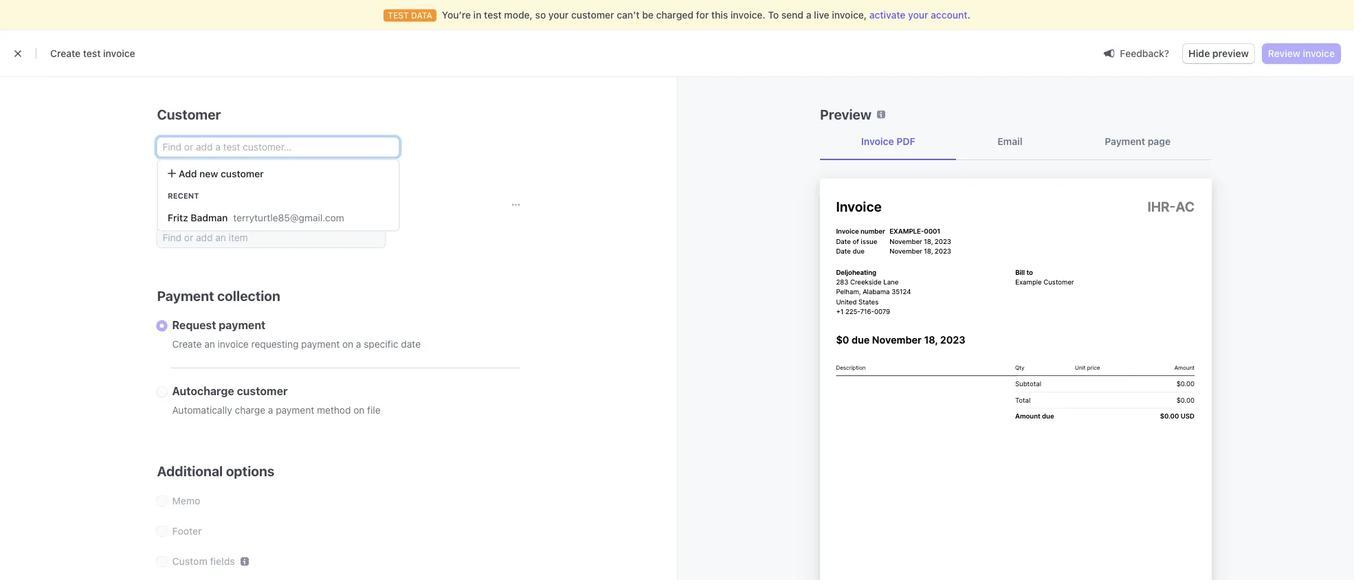Task type: describe. For each thing, give the bounding box(es) containing it.
payment collection
[[157, 287, 280, 304]]

customer inside button
[[221, 168, 264, 179]]

live
[[814, 9, 830, 21]]

0 vertical spatial payment
[[219, 319, 266, 332]]

customer
[[157, 106, 221, 122]]

hide
[[1189, 48, 1210, 59]]

invoice inside the review invoice button
[[1303, 48, 1335, 59]]

request
[[172, 319, 216, 332]]

email
[[998, 136, 1023, 147]]

payment for payment collection
[[157, 287, 214, 304]]

invoice,
[[832, 9, 867, 21]]

pdf
[[897, 136, 915, 147]]

feedback? button
[[1098, 44, 1175, 63]]

0 horizontal spatial test
[[83, 48, 101, 59]]

payment for payment page
[[1105, 136, 1146, 147]]

custom fields
[[172, 556, 235, 567]]

tab list containing invoice pdf
[[820, 124, 1212, 160]]

invoice
[[861, 136, 894, 147]]

footer
[[172, 526, 202, 537]]

autocharge
[[172, 385, 234, 398]]

terryturtle85@gmail.com
[[233, 212, 344, 223]]

to
[[768, 9, 779, 21]]

invoice.
[[731, 9, 766, 21]]

feedback?
[[1120, 47, 1170, 59]]

Find or add an item text field
[[157, 228, 385, 248]]

memo
[[172, 495, 200, 507]]

request payment create an invoice requesting payment on a specific date
[[172, 319, 421, 350]]

page
[[1148, 136, 1171, 147]]

1 vertical spatial payment
[[301, 339, 340, 350]]

can't
[[617, 9, 640, 21]]

options
[[226, 463, 275, 479]]

you're
[[442, 9, 471, 21]]

method
[[317, 405, 351, 416]]

1 your from the left
[[549, 9, 569, 21]]

fields
[[210, 556, 235, 567]]

payment page
[[1105, 136, 1171, 147]]

add new customer
[[179, 168, 264, 179]]

hide preview button
[[1183, 44, 1255, 63]]

so
[[535, 9, 546, 21]]

file
[[367, 405, 381, 416]]

a inside autocharge customer automatically charge a payment method on file
[[268, 405, 273, 416]]

invoice inside request payment create an invoice requesting payment on a specific date
[[218, 339, 249, 350]]



Task type: locate. For each thing, give the bounding box(es) containing it.
a left 'specific'
[[356, 339, 361, 350]]

add
[[179, 168, 197, 179]]

items
[[157, 197, 194, 213]]

on
[[342, 339, 353, 350], [354, 405, 365, 416]]

0 horizontal spatial invoice
[[103, 48, 135, 59]]

1 horizontal spatial your
[[908, 9, 928, 21]]

1 horizontal spatial test
[[484, 9, 502, 21]]

preview
[[820, 106, 872, 122]]

on left 'specific'
[[342, 339, 353, 350]]

on inside autocharge customer automatically charge a payment method on file
[[354, 405, 365, 416]]

1 horizontal spatial invoice
[[218, 339, 249, 350]]

1 vertical spatial create
[[172, 339, 202, 350]]

0 vertical spatial test
[[484, 9, 502, 21]]

a
[[806, 9, 812, 21], [356, 339, 361, 350], [268, 405, 273, 416]]

on for payment
[[342, 339, 353, 350]]

0 horizontal spatial your
[[549, 9, 569, 21]]

additional options
[[157, 463, 275, 479]]

activate
[[870, 9, 906, 21]]

new
[[199, 168, 218, 179]]

review invoice button
[[1263, 44, 1341, 63]]

payment
[[1105, 136, 1146, 147], [157, 287, 214, 304]]

1 vertical spatial on
[[354, 405, 365, 416]]

1 horizontal spatial a
[[356, 339, 361, 350]]

review
[[1268, 48, 1301, 59]]

invoice pdf
[[861, 136, 915, 147]]

payment up request
[[157, 287, 214, 304]]

activate your account link
[[870, 8, 968, 22]]

on left "file"
[[354, 405, 365, 416]]

send
[[782, 9, 804, 21]]

invoice
[[103, 48, 135, 59], [1303, 48, 1335, 59], [218, 339, 249, 350]]

on for customer
[[354, 405, 365, 416]]

fritz badman terryturtle85@gmail.com
[[168, 212, 344, 223]]

autocharge customer automatically charge a payment method on file
[[172, 385, 381, 416]]

on inside request payment create an invoice requesting payment on a specific date
[[342, 339, 353, 350]]

customer left can't
[[571, 9, 614, 21]]

this
[[711, 9, 728, 21]]

collection
[[217, 287, 280, 304]]

0 horizontal spatial payment
[[157, 287, 214, 304]]

fritz
[[168, 212, 188, 223]]

specific
[[364, 339, 398, 350]]

2 horizontal spatial a
[[806, 9, 812, 21]]

an
[[204, 339, 215, 350]]

custom
[[172, 556, 208, 567]]

2 vertical spatial a
[[268, 405, 273, 416]]

charged
[[656, 9, 694, 21]]

charge
[[235, 405, 265, 416]]

preview
[[1213, 48, 1249, 59]]

0 vertical spatial on
[[342, 339, 353, 350]]

add new customer button
[[158, 163, 399, 185]]

Find or add a test customer… text field
[[157, 138, 399, 157]]

your right activate
[[908, 9, 928, 21]]

0 horizontal spatial create
[[50, 48, 81, 59]]

2 vertical spatial payment
[[276, 405, 314, 416]]

2 horizontal spatial invoice
[[1303, 48, 1335, 59]]

customer
[[571, 9, 614, 21], [221, 168, 264, 179], [237, 385, 288, 398]]

recent button
[[158, 185, 399, 207]]

1 vertical spatial customer
[[221, 168, 264, 179]]

badman
[[191, 212, 228, 223]]

a left live
[[806, 9, 812, 21]]

your right the so
[[549, 9, 569, 21]]

customer right new
[[221, 168, 264, 179]]

.
[[968, 9, 971, 21]]

1 vertical spatial payment
[[157, 287, 214, 304]]

payment left method
[[276, 405, 314, 416]]

test
[[484, 9, 502, 21], [83, 48, 101, 59]]

a right charge
[[268, 405, 273, 416]]

create
[[50, 48, 81, 59], [172, 339, 202, 350]]

account
[[931, 9, 968, 21]]

customer inside autocharge customer automatically charge a payment method on file
[[237, 385, 288, 398]]

0 vertical spatial customer
[[571, 9, 614, 21]]

automatically
[[172, 405, 232, 416]]

create inside request payment create an invoice requesting payment on a specific date
[[172, 339, 202, 350]]

your
[[549, 9, 569, 21], [908, 9, 928, 21]]

payment inside autocharge customer automatically charge a payment method on file
[[276, 405, 314, 416]]

additional
[[157, 463, 223, 479]]

recent
[[168, 191, 199, 200]]

mode,
[[504, 9, 533, 21]]

1 horizontal spatial create
[[172, 339, 202, 350]]

0 vertical spatial a
[[806, 9, 812, 21]]

1 vertical spatial a
[[356, 339, 361, 350]]

date
[[401, 339, 421, 350]]

create test invoice
[[50, 48, 135, 59]]

payment right requesting
[[301, 339, 340, 350]]

payment left the "page"
[[1105, 136, 1146, 147]]

review invoice
[[1268, 48, 1335, 59]]

tab list
[[820, 124, 1212, 160]]

2 vertical spatial customer
[[237, 385, 288, 398]]

1 vertical spatial test
[[83, 48, 101, 59]]

be
[[642, 9, 654, 21]]

payment down collection on the left of page
[[219, 319, 266, 332]]

a inside request payment create an invoice requesting payment on a specific date
[[356, 339, 361, 350]]

0 vertical spatial payment
[[1105, 136, 1146, 147]]

payment
[[219, 319, 266, 332], [301, 339, 340, 350], [276, 405, 314, 416]]

customer up charge
[[237, 385, 288, 398]]

in
[[473, 9, 482, 21]]

for
[[696, 9, 709, 21]]

2 your from the left
[[908, 9, 928, 21]]

0 vertical spatial create
[[50, 48, 81, 59]]

0 horizontal spatial a
[[268, 405, 273, 416]]

requesting
[[251, 339, 299, 350]]

you're in test mode, so your customer can't be charged for this invoice. to send a live invoice, activate your account .
[[442, 9, 971, 21]]

hide preview
[[1189, 48, 1249, 59]]

1 horizontal spatial payment
[[1105, 136, 1146, 147]]



Task type: vqa. For each thing, say whether or not it's contained in the screenshot.
Payment
yes



